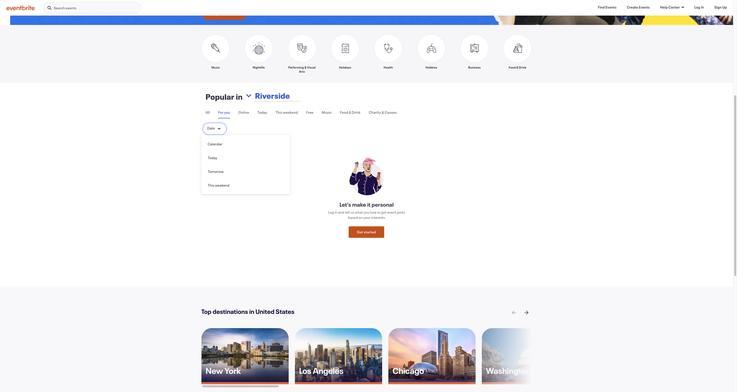 Task type: vqa. For each thing, say whether or not it's contained in the screenshot.
Media
no



Task type: describe. For each thing, give the bounding box(es) containing it.
search events
[[54, 5, 76, 10]]

an image of new york super imposed with the text "new york" image
[[202, 328, 289, 382]]

online
[[239, 110, 249, 115]]

washington
[[486, 365, 531, 376]]

menu containing calendar
[[202, 137, 290, 192]]

events
[[66, 5, 76, 10]]

find for find events
[[598, 5, 605, 10]]

health
[[384, 65, 393, 69]]

new york
[[206, 365, 241, 376]]

music button
[[322, 107, 332, 118]]

homepage header image
[[0, 0, 738, 25]]

interests
[[371, 215, 385, 220]]

get started
[[357, 230, 376, 234]]

arrow left chunky_svg image
[[511, 310, 518, 316]]

drink inside button
[[352, 110, 361, 115]]

0 horizontal spatial in
[[236, 92, 243, 102]]

sign
[[715, 5, 722, 10]]

holidays link
[[331, 34, 360, 74]]

1 vertical spatial music
[[322, 110, 332, 115]]

0 vertical spatial today button
[[258, 107, 267, 118]]

food & drink button
[[340, 107, 361, 118]]

on
[[359, 215, 363, 220]]

nightlife
[[253, 65, 265, 69]]

tomorrow
[[208, 169, 224, 174]]

events for create events
[[639, 5, 650, 10]]

performing & visual arts
[[288, 65, 316, 74]]

charity
[[369, 110, 381, 115]]

events for find events
[[606, 5, 617, 10]]

health link
[[374, 34, 403, 74]]

popular
[[206, 92, 235, 102]]

personal
[[372, 201, 394, 208]]

& inside performing & visual arts
[[305, 65, 307, 69]]

los angeles
[[299, 365, 344, 376]]

business link
[[461, 34, 489, 74]]

business
[[469, 65, 481, 69]]

0 vertical spatial log
[[695, 5, 701, 10]]

event inside let's make it personal log in and tell us what you love to get event picks based on your interests
[[387, 210, 396, 215]]

united
[[256, 308, 275, 316]]

holidays
[[339, 65, 351, 69]]

log in link
[[691, 2, 709, 12]]

help
[[661, 5, 668, 10]]

in
[[701, 5, 705, 10]]

angeles
[[313, 365, 344, 376]]

1 horizontal spatial weekend
[[283, 110, 298, 115]]

get
[[381, 210, 387, 215]]

get started button
[[349, 227, 385, 238]]

charity & causes button
[[369, 107, 397, 118]]

hobbies link
[[418, 34, 446, 74]]

states
[[276, 308, 295, 316]]

us
[[351, 210, 354, 215]]

based
[[348, 215, 358, 220]]

music link
[[202, 34, 230, 74]]

create events link
[[623, 2, 654, 12]]

popular in
[[206, 92, 243, 102]]

your inside let's make it personal log in and tell us what you love to get event picks based on your interests
[[364, 215, 371, 220]]

top
[[202, 308, 212, 316]]

picks
[[397, 210, 405, 215]]

find your next event link
[[204, 8, 245, 20]]

chicago
[[393, 365, 424, 376]]

los
[[299, 365, 312, 376]]

date
[[207, 126, 215, 131]]

0 horizontal spatial your
[[216, 11, 223, 16]]

online button
[[239, 107, 249, 118]]

1 vertical spatial this weekend button
[[202, 178, 290, 192]]

nightlife link
[[245, 34, 273, 74]]

let's make it personal log in and tell us what you love to get event picks based on your interests
[[328, 201, 405, 220]]

create events
[[627, 5, 650, 10]]

an image of los angeles super imposed with the text "los angeles" image
[[295, 328, 382, 382]]

0 vertical spatial today
[[258, 110, 267, 115]]

calendar button
[[202, 137, 290, 151]]

arrow right chunky_svg image
[[524, 310, 530, 316]]

in inside let's make it personal log in and tell us what you love to get event picks based on your interests
[[335, 210, 338, 215]]

started
[[364, 230, 376, 234]]

new york link
[[202, 328, 293, 385]]

create
[[627, 5, 639, 10]]

0 vertical spatial drink
[[519, 65, 527, 69]]

search
[[54, 5, 65, 10]]

center
[[669, 5, 680, 10]]

this weekend for this weekend button to the bottom
[[208, 183, 230, 188]]

1 vertical spatial today
[[208, 155, 217, 160]]

for you button
[[218, 107, 230, 118]]

next
[[224, 11, 231, 16]]

an image of chicago super imposed with the text "chicago" image
[[389, 328, 476, 382]]

up
[[723, 5, 727, 10]]

all button
[[206, 107, 210, 118]]

calendar
[[208, 142, 223, 147]]

make
[[352, 201, 366, 208]]

to
[[377, 210, 381, 215]]

what
[[355, 210, 363, 215]]



Task type: locate. For each thing, give the bounding box(es) containing it.
0 vertical spatial in
[[236, 92, 243, 102]]

it
[[367, 201, 371, 208]]

free
[[306, 110, 314, 115]]

0 vertical spatial event
[[232, 11, 241, 16]]

weekend left free
[[283, 110, 298, 115]]

0 vertical spatial your
[[216, 11, 223, 16]]

visual
[[307, 65, 316, 69]]

you left love
[[364, 210, 370, 215]]

get
[[357, 230, 363, 234]]

find
[[598, 5, 605, 10], [208, 11, 215, 16]]

log inside let's make it personal log in and tell us what you love to get event picks based on your interests
[[328, 210, 334, 215]]

your right on
[[364, 215, 371, 220]]

new
[[206, 365, 223, 376]]

1 horizontal spatial this
[[276, 110, 282, 115]]

1 horizontal spatial drink
[[519, 65, 527, 69]]

help center
[[661, 5, 680, 10]]

0 vertical spatial this weekend button
[[276, 107, 298, 118]]

you right for
[[224, 110, 230, 115]]

2 events from the left
[[639, 5, 650, 10]]

in left and
[[335, 210, 338, 215]]

weekend
[[283, 110, 298, 115], [215, 183, 230, 188]]

for
[[218, 110, 224, 115]]

sign up link
[[711, 2, 732, 12]]

find events
[[598, 5, 617, 10]]

1 events from the left
[[606, 5, 617, 10]]

1 horizontal spatial this weekend
[[276, 110, 298, 115]]

in
[[236, 92, 243, 102], [335, 210, 338, 215], [249, 308, 255, 316]]

1 horizontal spatial in
[[249, 308, 255, 316]]

1 vertical spatial food
[[340, 110, 348, 115]]

0 horizontal spatial this
[[208, 183, 214, 188]]

0 vertical spatial this weekend
[[276, 110, 298, 115]]

0 horizontal spatial weekend
[[215, 183, 230, 188]]

this
[[276, 110, 282, 115], [208, 183, 214, 188]]

None text field
[[254, 88, 349, 104]]

destinations
[[213, 308, 248, 316]]

this weekend down tomorrow
[[208, 183, 230, 188]]

0 horizontal spatial food
[[340, 110, 348, 115]]

sign up
[[715, 5, 727, 10]]

all
[[206, 110, 210, 115]]

food
[[509, 65, 516, 69], [340, 110, 348, 115]]

date button
[[203, 123, 227, 135]]

0 horizontal spatial event
[[232, 11, 241, 16]]

0 horizontal spatial today
[[208, 155, 217, 160]]

eventbrite image
[[6, 5, 35, 10]]

food inside button
[[340, 110, 348, 115]]

causes
[[385, 110, 397, 115]]

find events link
[[594, 2, 621, 12]]

event
[[232, 11, 241, 16], [387, 210, 396, 215]]

1 vertical spatial this weekend
[[208, 183, 230, 188]]

today right online
[[258, 110, 267, 115]]

search events button
[[43, 2, 141, 14]]

0 vertical spatial music
[[212, 65, 220, 69]]

& inside button
[[349, 110, 351, 115]]

1 vertical spatial weekend
[[215, 183, 230, 188]]

find your next event
[[208, 11, 241, 16]]

log left and
[[328, 210, 334, 215]]

for you
[[218, 110, 230, 115]]

0 vertical spatial find
[[598, 5, 605, 10]]

you
[[224, 110, 230, 115], [364, 210, 370, 215]]

top destinations in united states
[[202, 308, 295, 316]]

love
[[370, 210, 377, 215]]

let's
[[340, 201, 351, 208]]

1 vertical spatial you
[[364, 210, 370, 215]]

charity & causes
[[369, 110, 397, 115]]

& inside "button"
[[382, 110, 384, 115]]

1 horizontal spatial find
[[598, 5, 605, 10]]

1 vertical spatial drink
[[352, 110, 361, 115]]

0 horizontal spatial log
[[328, 210, 334, 215]]

this weekend left free
[[276, 110, 298, 115]]

0 horizontal spatial music
[[212, 65, 220, 69]]

0 horizontal spatial drink
[[352, 110, 361, 115]]

1 horizontal spatial music
[[322, 110, 332, 115]]

food & drink
[[509, 65, 527, 69], [340, 110, 361, 115]]

chicago link
[[389, 328, 480, 385]]

1 vertical spatial log
[[328, 210, 334, 215]]

tell
[[345, 210, 350, 215]]

washington link
[[482, 328, 574, 385]]

get started link
[[349, 227, 385, 238]]

menu
[[202, 137, 290, 192]]

event right next
[[232, 11, 241, 16]]

performing & visual arts link
[[288, 34, 316, 74]]

0 vertical spatial you
[[224, 110, 230, 115]]

your
[[216, 11, 223, 16], [364, 215, 371, 220]]

1 horizontal spatial events
[[639, 5, 650, 10]]

performing
[[288, 65, 304, 69]]

today
[[258, 110, 267, 115], [208, 155, 217, 160]]

2 horizontal spatial in
[[335, 210, 338, 215]]

and
[[338, 210, 344, 215]]

0 vertical spatial weekend
[[283, 110, 298, 115]]

in up online 'button'
[[236, 92, 243, 102]]

you inside let's make it personal log in and tell us what you love to get event picks based on your interests
[[364, 210, 370, 215]]

0 vertical spatial food & drink
[[509, 65, 527, 69]]

events right "create"
[[639, 5, 650, 10]]

food & drink link
[[504, 34, 532, 74]]

0 horizontal spatial you
[[224, 110, 230, 115]]

&
[[305, 65, 307, 69], [517, 65, 519, 69], [349, 110, 351, 115], [382, 110, 384, 115]]

1 horizontal spatial food
[[509, 65, 516, 69]]

log left in
[[695, 5, 701, 10]]

in left "united"
[[249, 308, 255, 316]]

events
[[606, 5, 617, 10], [639, 5, 650, 10]]

events left "create"
[[606, 5, 617, 10]]

1 horizontal spatial your
[[364, 215, 371, 220]]

0 horizontal spatial find
[[208, 11, 215, 16]]

music inside music link
[[212, 65, 220, 69]]

york
[[225, 365, 241, 376]]

1 horizontal spatial you
[[364, 210, 370, 215]]

this weekend for the top this weekend button
[[276, 110, 298, 115]]

drink
[[519, 65, 527, 69], [352, 110, 361, 115]]

0 vertical spatial food
[[509, 65, 516, 69]]

this weekend
[[276, 110, 298, 115], [208, 183, 230, 188]]

1 horizontal spatial log
[[695, 5, 701, 10]]

arts
[[299, 69, 305, 74]]

weekend down tomorrow
[[215, 183, 230, 188]]

1 vertical spatial find
[[208, 11, 215, 16]]

1 horizontal spatial today
[[258, 110, 267, 115]]

1 vertical spatial food & drink
[[340, 110, 361, 115]]

event right get
[[387, 210, 396, 215]]

0 vertical spatial this
[[276, 110, 282, 115]]

1 vertical spatial your
[[364, 215, 371, 220]]

1 vertical spatial event
[[387, 210, 396, 215]]

los angeles link
[[295, 328, 387, 385]]

your left next
[[216, 11, 223, 16]]

today down calendar
[[208, 155, 217, 160]]

an image of washington super imposed with the text "washington" image
[[482, 328, 569, 382]]

0 horizontal spatial this weekend
[[208, 183, 230, 188]]

you inside button
[[224, 110, 230, 115]]

this weekend inside button
[[208, 183, 230, 188]]

2 vertical spatial in
[[249, 308, 255, 316]]

this weekend button
[[276, 107, 298, 118], [202, 178, 290, 192]]

1 vertical spatial today button
[[202, 151, 290, 165]]

music
[[212, 65, 220, 69], [322, 110, 332, 115]]

1 horizontal spatial food & drink
[[509, 65, 527, 69]]

1 vertical spatial in
[[335, 210, 338, 215]]

today button
[[258, 107, 267, 118], [202, 151, 290, 165]]

1 horizontal spatial event
[[387, 210, 396, 215]]

log in
[[695, 5, 705, 10]]

hobbies
[[426, 65, 437, 69]]

tomorrow button
[[202, 165, 290, 178]]

0 horizontal spatial events
[[606, 5, 617, 10]]

1 vertical spatial this
[[208, 183, 214, 188]]

find for find your next event
[[208, 11, 215, 16]]

0 horizontal spatial food & drink
[[340, 110, 361, 115]]

free button
[[306, 107, 314, 118]]



